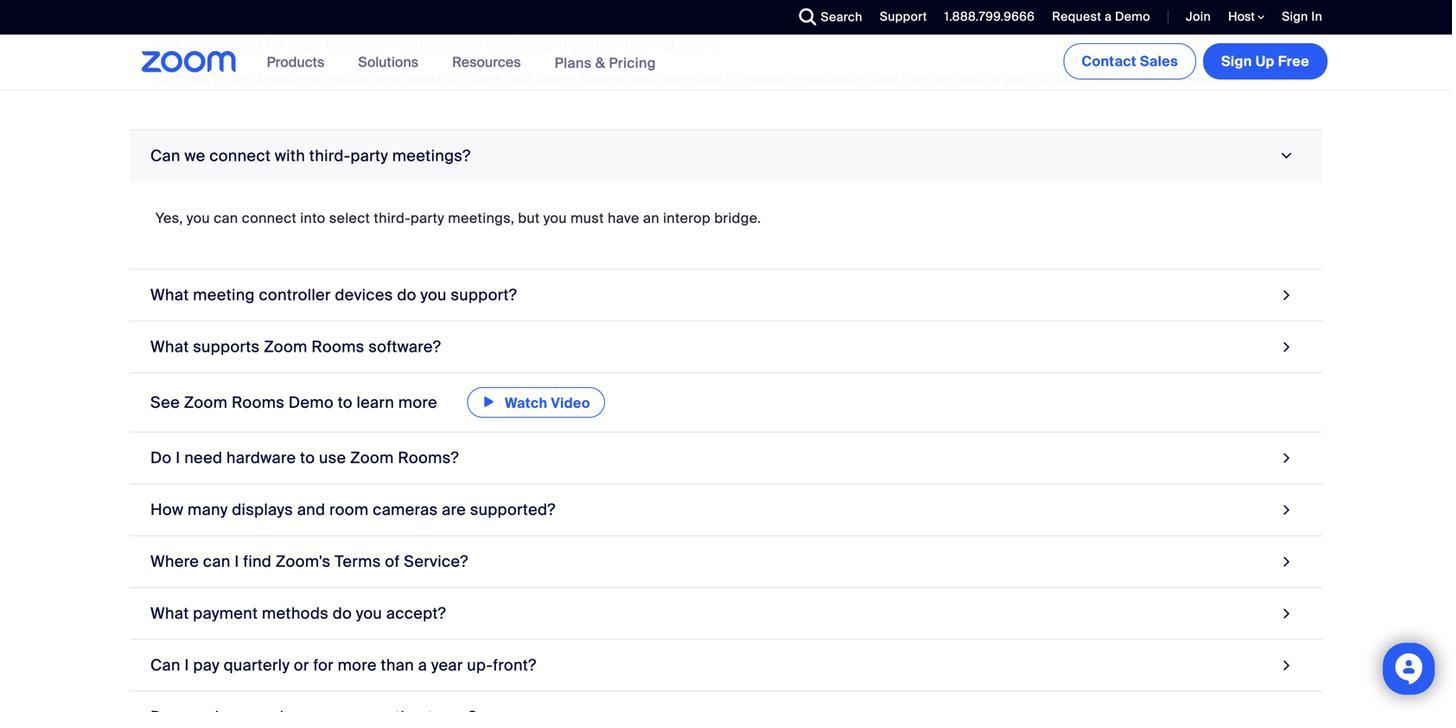 Task type: locate. For each thing, give the bounding box(es) containing it.
2 horizontal spatial and
[[507, 70, 532, 88]]

rooms
[[579, 70, 626, 88], [312, 337, 365, 357], [232, 393, 285, 413]]

service?
[[404, 552, 468, 572]]

up
[[1256, 52, 1275, 70]]

i left the "find"
[[235, 552, 239, 572]]

2 right image from the top
[[1279, 335, 1295, 359]]

what for what payment methods do you accept?
[[150, 604, 189, 624]]

and right "client)" at the top left of page
[[507, 70, 532, 88]]

2 vertical spatial rooms
[[232, 393, 285, 413]]

0 vertical spatial of
[[1035, 70, 1049, 88]]

1 horizontal spatial do
[[397, 285, 416, 305]]

rooms up hardware
[[232, 393, 285, 413]]

yes, you can connect into select third-party meetings, but you must have an interop bridge.
[[156, 209, 761, 227]]

to inside dropdown button
[[300, 448, 315, 468]]

do
[[150, 448, 172, 468]]

0 horizontal spatial demo
[[289, 393, 334, 413]]

right image
[[1279, 284, 1295, 307], [1279, 335, 1295, 359], [1279, 498, 1295, 522], [1279, 550, 1295, 574]]

are
[[934, 70, 955, 88], [442, 500, 466, 520]]

1 vertical spatial of
[[385, 552, 400, 572]]

more for learn
[[398, 393, 437, 413]]

0 horizontal spatial are
[[442, 500, 466, 520]]

0 horizontal spatial more
[[338, 656, 377, 676]]

meeting
[[193, 285, 255, 305]]

a inside dropdown button
[[418, 656, 427, 676]]

how many displays and room cameras are supported?
[[150, 500, 556, 520]]

client)
[[463, 70, 503, 88]]

of left one
[[1035, 70, 1049, 88]]

0 vertical spatial party
[[350, 146, 388, 166]]

and right (mobile on the top left of the page
[[376, 70, 401, 88]]

banner
[[121, 35, 1331, 91]]

where can i find zoom's terms of service? button
[[130, 536, 1323, 588]]

2 vertical spatial what
[[150, 604, 189, 624]]

a right request
[[1105, 9, 1112, 25]]

request a demo link
[[1039, 0, 1155, 35], [1052, 9, 1150, 25]]

2 can from the top
[[150, 656, 180, 676]]

0 vertical spatial are
[[934, 70, 955, 88]]

all in all, zoom meetings (mobile and desktop client) and zoom rooms work together to greater emphasize that they are both a part of one interconnected platform, zoom.
[[156, 70, 1294, 88]]

do
[[397, 285, 416, 305], [333, 604, 352, 624]]

4 right image from the top
[[1279, 550, 1295, 574]]

1 vertical spatial rooms
[[312, 337, 365, 357]]

and left 'room'
[[297, 500, 325, 520]]

1 vertical spatial a
[[993, 70, 1001, 88]]

right image inside where can i find zoom's terms of service? dropdown button
[[1279, 550, 1295, 574]]

(mobile
[[323, 70, 373, 88]]

1 horizontal spatial demo
[[1115, 9, 1150, 25]]

party
[[350, 146, 388, 166], [411, 209, 444, 227]]

terms
[[335, 552, 381, 572]]

right image
[[1275, 148, 1299, 164], [1279, 446, 1295, 470], [1279, 602, 1295, 625], [1279, 654, 1295, 677]]

that
[[872, 70, 898, 88]]

can left pay
[[150, 656, 180, 676]]

2 vertical spatial to
[[300, 448, 315, 468]]

third- right with
[[309, 146, 350, 166]]

0 vertical spatial connect
[[209, 146, 271, 166]]

a
[[1105, 9, 1112, 25], [993, 70, 1001, 88], [418, 656, 427, 676]]

demo up do i need hardware to use zoom rooms?
[[289, 393, 334, 413]]

2 horizontal spatial rooms
[[579, 70, 626, 88]]

more inside dropdown button
[[338, 656, 377, 676]]

1 horizontal spatial a
[[993, 70, 1001, 88]]

i left pay
[[185, 656, 189, 676]]

video
[[551, 394, 590, 412]]

right image inside what meeting controller devices do you support? dropdown button
[[1279, 284, 1295, 307]]

0 horizontal spatial sign
[[1221, 52, 1252, 70]]

third- right "select"
[[374, 209, 411, 227]]

how
[[150, 500, 184, 520]]

2 horizontal spatial to
[[726, 70, 739, 88]]

rooms left work
[[579, 70, 626, 88]]

0 horizontal spatial i
[[176, 448, 180, 468]]

1 vertical spatial are
[[442, 500, 466, 520]]

can right yes,
[[214, 209, 238, 227]]

what up see
[[150, 337, 189, 357]]

what down where
[[150, 604, 189, 624]]

0 horizontal spatial third-
[[309, 146, 350, 166]]

greater
[[743, 70, 791, 88]]

do right devices
[[397, 285, 416, 305]]

to left learn
[[338, 393, 353, 413]]

0 horizontal spatial a
[[418, 656, 427, 676]]

search
[[821, 9, 863, 25]]

0 horizontal spatial to
[[300, 448, 315, 468]]

1 vertical spatial to
[[338, 393, 353, 413]]

0 vertical spatial i
[[176, 448, 180, 468]]

you left accept?
[[356, 604, 382, 624]]

i for need
[[176, 448, 180, 468]]

or
[[294, 656, 309, 676]]

1 right image from the top
[[1279, 284, 1295, 307]]

1 horizontal spatial rooms
[[312, 337, 365, 357]]

0 vertical spatial more
[[398, 393, 437, 413]]

front?
[[493, 656, 536, 676]]

can left we
[[150, 146, 180, 166]]

can i pay quarterly or for more than a year up-front? button
[[130, 640, 1323, 692]]

together
[[665, 70, 722, 88]]

contact sales link
[[1064, 43, 1196, 80]]

right image for are
[[1279, 498, 1295, 522]]

0 horizontal spatial of
[[385, 552, 400, 572]]

do right methods in the bottom of the page
[[333, 604, 352, 624]]

0 vertical spatial demo
[[1115, 9, 1150, 25]]

a left year
[[418, 656, 427, 676]]

controller
[[259, 285, 331, 305]]

0 vertical spatial a
[[1105, 9, 1112, 25]]

with
[[275, 146, 305, 166]]

1 vertical spatial can
[[150, 656, 180, 676]]

can inside dropdown button
[[150, 146, 180, 166]]

1 horizontal spatial to
[[338, 393, 353, 413]]

join link up meetings navigation
[[1186, 9, 1211, 25]]

a left part
[[993, 70, 1001, 88]]

are right they
[[934, 70, 955, 88]]

demo up contact sales link
[[1115, 9, 1150, 25]]

resources
[[452, 53, 521, 71]]

support
[[880, 9, 927, 25]]

connect left the into
[[242, 209, 297, 227]]

payment
[[193, 604, 258, 624]]

sign left "up" on the right
[[1221, 52, 1252, 70]]

right image inside do i need hardware to use zoom rooms? dropdown button
[[1279, 446, 1295, 470]]

select
[[329, 209, 370, 227]]

1 vertical spatial third-
[[374, 209, 411, 227]]

can
[[214, 209, 238, 227], [203, 552, 231, 572]]

2 vertical spatial a
[[418, 656, 427, 676]]

can left the "find"
[[203, 552, 231, 572]]

in
[[1311, 9, 1323, 25]]

to left use
[[300, 448, 315, 468]]

rooms down what meeting controller devices do you support?
[[312, 337, 365, 357]]

2 vertical spatial i
[[185, 656, 189, 676]]

work
[[629, 70, 661, 88]]

what for what supports zoom rooms software?
[[150, 337, 189, 357]]

1 vertical spatial what
[[150, 337, 189, 357]]

zoom
[[214, 70, 253, 88], [536, 70, 575, 88], [264, 337, 308, 357], [184, 393, 228, 413], [350, 448, 394, 468]]

0 vertical spatial what
[[150, 285, 189, 305]]

right image inside how many displays and room cameras are supported? dropdown button
[[1279, 498, 1295, 522]]

can for can i pay quarterly or for more than a year up-front?
[[150, 656, 180, 676]]

party left the meetings,
[[411, 209, 444, 227]]

0 horizontal spatial party
[[350, 146, 388, 166]]

more for for
[[338, 656, 377, 676]]

accept?
[[386, 604, 446, 624]]

right image inside can i pay quarterly or for more than a year up-front? dropdown button
[[1279, 654, 1295, 677]]

you right but
[[544, 209, 567, 227]]

1 horizontal spatial party
[[411, 209, 444, 227]]

displays
[[232, 500, 293, 520]]

1 vertical spatial i
[[235, 552, 239, 572]]

you
[[187, 209, 210, 227], [544, 209, 567, 227], [420, 285, 447, 305], [356, 604, 382, 624]]

0 vertical spatial sign
[[1282, 9, 1308, 25]]

1 vertical spatial party
[[411, 209, 444, 227]]

1.888.799.9666 button
[[932, 0, 1039, 35], [944, 9, 1035, 25]]

1 what from the top
[[150, 285, 189, 305]]

meetings navigation
[[1060, 35, 1331, 83]]

1 vertical spatial can
[[203, 552, 231, 572]]

i right do
[[176, 448, 180, 468]]

0 vertical spatial to
[[726, 70, 739, 88]]

yes,
[[156, 209, 183, 227]]

bridge.
[[714, 209, 761, 227]]

1 vertical spatial more
[[338, 656, 377, 676]]

1 horizontal spatial of
[[1035, 70, 1049, 88]]

more right 'for'
[[338, 656, 377, 676]]

all
[[156, 70, 172, 88]]

sales
[[1140, 52, 1178, 70]]

must
[[571, 209, 604, 227]]

to left greater in the right top of the page
[[726, 70, 739, 88]]

1 vertical spatial do
[[333, 604, 352, 624]]

zoom right see
[[184, 393, 228, 413]]

see zoom rooms demo to learn more
[[150, 393, 441, 413]]

1 horizontal spatial i
[[185, 656, 189, 676]]

can inside dropdown button
[[150, 656, 180, 676]]

1 horizontal spatial sign
[[1282, 9, 1308, 25]]

can
[[150, 146, 180, 166], [150, 656, 180, 676]]

product information navigation
[[254, 35, 669, 91]]

party left meetings?
[[350, 146, 388, 166]]

both
[[959, 70, 990, 88]]

for
[[313, 656, 334, 676]]

sign left in
[[1282, 9, 1308, 25]]

join link
[[1173, 0, 1215, 35], [1186, 9, 1211, 25]]

more
[[398, 393, 437, 413], [338, 656, 377, 676]]

0 horizontal spatial and
[[297, 500, 325, 520]]

3 what from the top
[[150, 604, 189, 624]]

an
[[643, 209, 660, 227]]

more right learn
[[398, 393, 437, 413]]

0 vertical spatial can
[[150, 146, 180, 166]]

platform,
[[1187, 70, 1247, 88]]

1 can from the top
[[150, 146, 180, 166]]

are right 'cameras'
[[442, 500, 466, 520]]

0 horizontal spatial rooms
[[232, 393, 285, 413]]

rooms?
[[398, 448, 459, 468]]

connect right we
[[209, 146, 271, 166]]

zoom right all,
[[214, 70, 253, 88]]

0 vertical spatial third-
[[309, 146, 350, 166]]

what meeting controller devices do you support?
[[150, 285, 517, 305]]

support link
[[867, 0, 932, 35], [880, 9, 927, 25]]

use
[[319, 448, 346, 468]]

right image for zoom
[[1279, 446, 1295, 470]]

of right terms
[[385, 552, 400, 572]]

3 right image from the top
[[1279, 498, 1295, 522]]

rooms inside dropdown button
[[312, 337, 365, 357]]

sign inside button
[[1221, 52, 1252, 70]]

third-
[[309, 146, 350, 166], [374, 209, 411, 227]]

up-
[[467, 656, 493, 676]]

to
[[726, 70, 739, 88], [338, 393, 353, 413], [300, 448, 315, 468]]

2 what from the top
[[150, 337, 189, 357]]

right image inside can we connect with third-party meetings? dropdown button
[[1275, 148, 1299, 164]]

what supports zoom rooms software? button
[[130, 322, 1323, 373]]

1 horizontal spatial more
[[398, 393, 437, 413]]

join link left host
[[1173, 0, 1215, 35]]

1 vertical spatial sign
[[1221, 52, 1252, 70]]

contact
[[1082, 52, 1137, 70]]

1 vertical spatial demo
[[289, 393, 334, 413]]

what left meeting
[[150, 285, 189, 305]]



Task type: vqa. For each thing, say whether or not it's contained in the screenshot.
menu item at the left bottom of the page
no



Task type: describe. For each thing, give the bounding box(es) containing it.
products button
[[267, 35, 332, 90]]

0 vertical spatial rooms
[[579, 70, 626, 88]]

but
[[518, 209, 540, 227]]

what for what meeting controller devices do you support?
[[150, 285, 189, 305]]

can inside dropdown button
[[203, 552, 231, 572]]

right image inside what payment methods do you accept? dropdown button
[[1279, 602, 1295, 625]]

banner containing contact sales
[[121, 35, 1331, 91]]

desktop
[[405, 70, 459, 88]]

contact sales
[[1082, 52, 1178, 70]]

need
[[184, 448, 222, 468]]

0 vertical spatial do
[[397, 285, 416, 305]]

request
[[1052, 9, 1102, 25]]

see
[[150, 393, 180, 413]]

many
[[188, 500, 228, 520]]

request a demo
[[1052, 9, 1150, 25]]

0 horizontal spatial do
[[333, 604, 352, 624]]

host
[[1228, 9, 1258, 25]]

right image for support?
[[1279, 284, 1295, 307]]

what payment methods do you accept?
[[150, 604, 446, 624]]

cameras
[[373, 500, 438, 520]]

right image for meetings?
[[1275, 148, 1299, 164]]

can we connect with third-party meetings? button
[[130, 131, 1323, 182]]

how many displays and room cameras are supported? button
[[130, 484, 1323, 536]]

free
[[1278, 52, 1310, 70]]

watch video link
[[467, 387, 605, 418]]

you left the support?
[[420, 285, 447, 305]]

methods
[[262, 604, 329, 624]]

connect inside dropdown button
[[209, 146, 271, 166]]

have
[[608, 209, 639, 227]]

than
[[381, 656, 414, 676]]

where can i find zoom's terms of service?
[[150, 552, 468, 572]]

zoom left &
[[536, 70, 575, 88]]

find
[[243, 552, 272, 572]]

third- inside dropdown button
[[309, 146, 350, 166]]

sign for sign in
[[1282, 9, 1308, 25]]

what payment methods do you accept? button
[[130, 588, 1323, 640]]

solutions
[[358, 53, 418, 71]]

are inside dropdown button
[[442, 500, 466, 520]]

1 horizontal spatial are
[[934, 70, 955, 88]]

devices
[[335, 285, 393, 305]]

what meeting controller devices do you support? button
[[130, 270, 1323, 322]]

play image
[[482, 392, 496, 412]]

sign up free
[[1221, 52, 1310, 70]]

we
[[185, 146, 205, 166]]

pay
[[193, 656, 220, 676]]

all,
[[192, 70, 211, 88]]

can we connect with third-party meetings?
[[150, 146, 471, 166]]

can i pay quarterly or for more than a year up-front?
[[150, 656, 536, 676]]

resources button
[[452, 35, 529, 90]]

to for zoom
[[300, 448, 315, 468]]

supported?
[[470, 500, 556, 520]]

software?
[[369, 337, 441, 357]]

1.888.799.9666
[[944, 9, 1035, 25]]

zoom.
[[1251, 70, 1294, 88]]

1 vertical spatial connect
[[242, 209, 297, 227]]

solutions button
[[358, 35, 426, 90]]

plans & pricing
[[555, 54, 656, 72]]

part
[[1005, 70, 1032, 88]]

meetings?
[[392, 146, 471, 166]]

0 vertical spatial can
[[214, 209, 238, 227]]

pricing
[[609, 54, 656, 72]]

zoom down controller
[[264, 337, 308, 357]]

1 horizontal spatial and
[[376, 70, 401, 88]]

hardware
[[227, 448, 296, 468]]

join
[[1186, 9, 1211, 25]]

sign up free button
[[1203, 43, 1328, 80]]

interconnected
[[1081, 70, 1184, 88]]

search button
[[786, 0, 867, 35]]

i for pay
[[185, 656, 189, 676]]

support?
[[451, 285, 517, 305]]

supports
[[193, 337, 260, 357]]

in
[[176, 70, 188, 88]]

host button
[[1228, 9, 1265, 25]]

where
[[150, 552, 199, 572]]

zoom right use
[[350, 448, 394, 468]]

zoom logo image
[[142, 51, 237, 73]]

meetings
[[257, 70, 320, 88]]

learn
[[357, 393, 394, 413]]

party inside can we connect with third-party meetings? dropdown button
[[350, 146, 388, 166]]

2 horizontal spatial a
[[1105, 9, 1112, 25]]

1 horizontal spatial third-
[[374, 209, 411, 227]]

zoom's
[[276, 552, 331, 572]]

right image for more
[[1279, 654, 1295, 677]]

room
[[329, 500, 369, 520]]

of inside dropdown button
[[385, 552, 400, 572]]

&
[[595, 54, 605, 72]]

to for more
[[338, 393, 353, 413]]

interop
[[663, 209, 711, 227]]

right image for of
[[1279, 550, 1295, 574]]

quarterly
[[224, 656, 290, 676]]

you right yes,
[[187, 209, 210, 227]]

products
[[267, 53, 324, 71]]

right image inside what supports zoom rooms software? dropdown button
[[1279, 335, 1295, 359]]

sign for sign up free
[[1221, 52, 1252, 70]]

year
[[431, 656, 463, 676]]

2 horizontal spatial i
[[235, 552, 239, 572]]

do i need hardware to use zoom rooms? button
[[130, 433, 1323, 484]]

what supports zoom rooms software?
[[150, 337, 441, 357]]

into
[[300, 209, 326, 227]]

watch video
[[505, 394, 590, 412]]

do i need hardware to use zoom rooms?
[[150, 448, 459, 468]]

can for can we connect with third-party meetings?
[[150, 146, 180, 166]]

meetings,
[[448, 209, 515, 227]]

and inside dropdown button
[[297, 500, 325, 520]]



